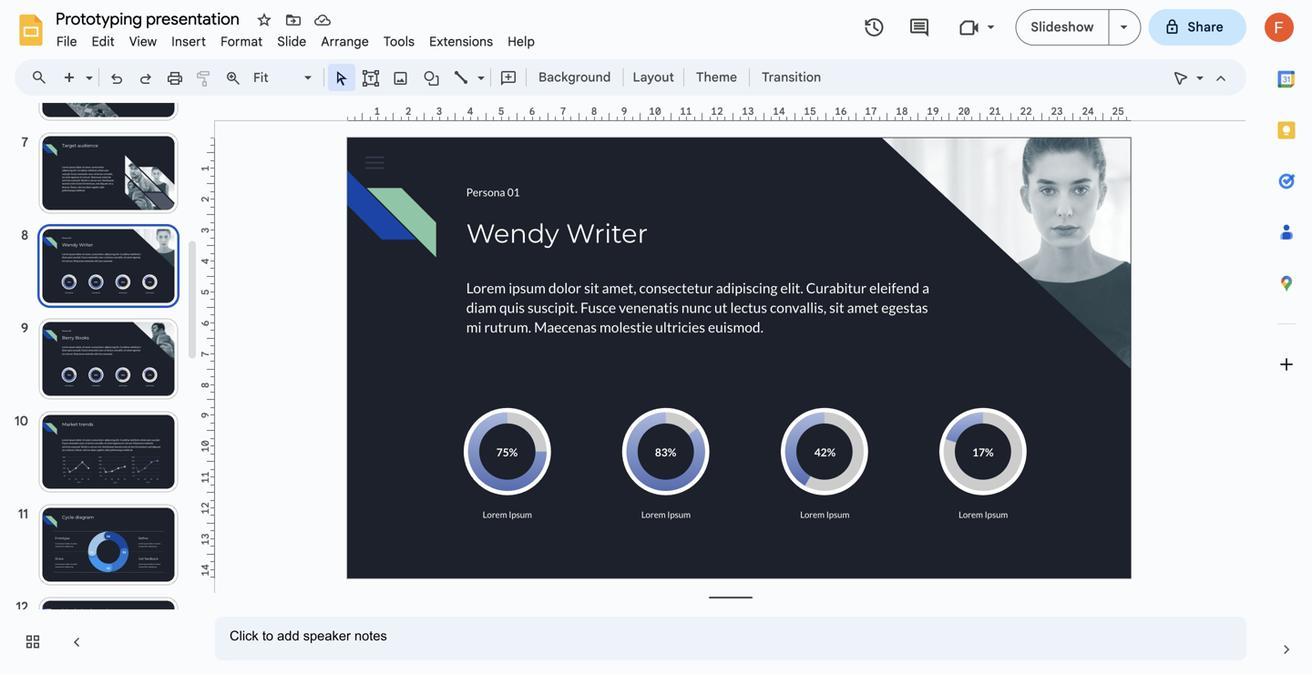 Task type: describe. For each thing, give the bounding box(es) containing it.
file
[[56, 34, 77, 50]]

tools
[[384, 34, 415, 50]]

edit menu item
[[84, 31, 122, 52]]

help menu item
[[500, 31, 542, 52]]

share button
[[1149, 9, 1247, 46]]

menu bar inside menu bar banner
[[49, 24, 542, 54]]

layout button
[[627, 64, 680, 91]]

file menu item
[[49, 31, 84, 52]]

main toolbar
[[54, 64, 830, 91]]

arrange menu item
[[314, 31, 376, 52]]

menu bar banner
[[0, 0, 1312, 675]]

Star checkbox
[[251, 7, 277, 33]]

Menus field
[[23, 65, 63, 90]]

Zoom field
[[248, 65, 320, 91]]

mode and view toolbar
[[1166, 59, 1236, 96]]

help
[[508, 34, 535, 50]]

transition button
[[754, 64, 829, 91]]

presentation options image
[[1120, 26, 1128, 29]]

insert
[[172, 34, 206, 50]]

insert menu item
[[164, 31, 213, 52]]

tools menu item
[[376, 31, 422, 52]]

shape image
[[421, 65, 442, 90]]

application containing slideshow
[[0, 0, 1312, 675]]

theme button
[[688, 64, 745, 91]]

Zoom text field
[[251, 65, 302, 90]]

Rename text field
[[49, 7, 250, 29]]



Task type: vqa. For each thing, say whether or not it's contained in the screenshot.
Format
yes



Task type: locate. For each thing, give the bounding box(es) containing it.
transition
[[762, 69, 821, 85]]

layout
[[633, 69, 674, 85]]

background
[[539, 69, 611, 85]]

extensions menu item
[[422, 31, 500, 52]]

view menu item
[[122, 31, 164, 52]]

extensions
[[429, 34, 493, 50]]

edit
[[92, 34, 115, 50]]

slide
[[277, 34, 307, 50]]

background button
[[530, 64, 619, 91]]

view
[[129, 34, 157, 50]]

navigation
[[0, 0, 222, 675]]

menu bar
[[49, 24, 542, 54]]

tab list inside menu bar banner
[[1261, 54, 1312, 624]]

application
[[0, 0, 1312, 675]]

arrange
[[321, 34, 369, 50]]

menu bar containing file
[[49, 24, 542, 54]]

format menu item
[[213, 31, 270, 52]]

slide menu item
[[270, 31, 314, 52]]

tab list
[[1261, 54, 1312, 624]]

slideshow button
[[1015, 9, 1109, 46]]

insert image image
[[390, 65, 411, 90]]

share
[[1188, 19, 1224, 35]]

format
[[221, 34, 263, 50]]

theme
[[696, 69, 737, 85]]

slideshow
[[1031, 19, 1094, 35]]



